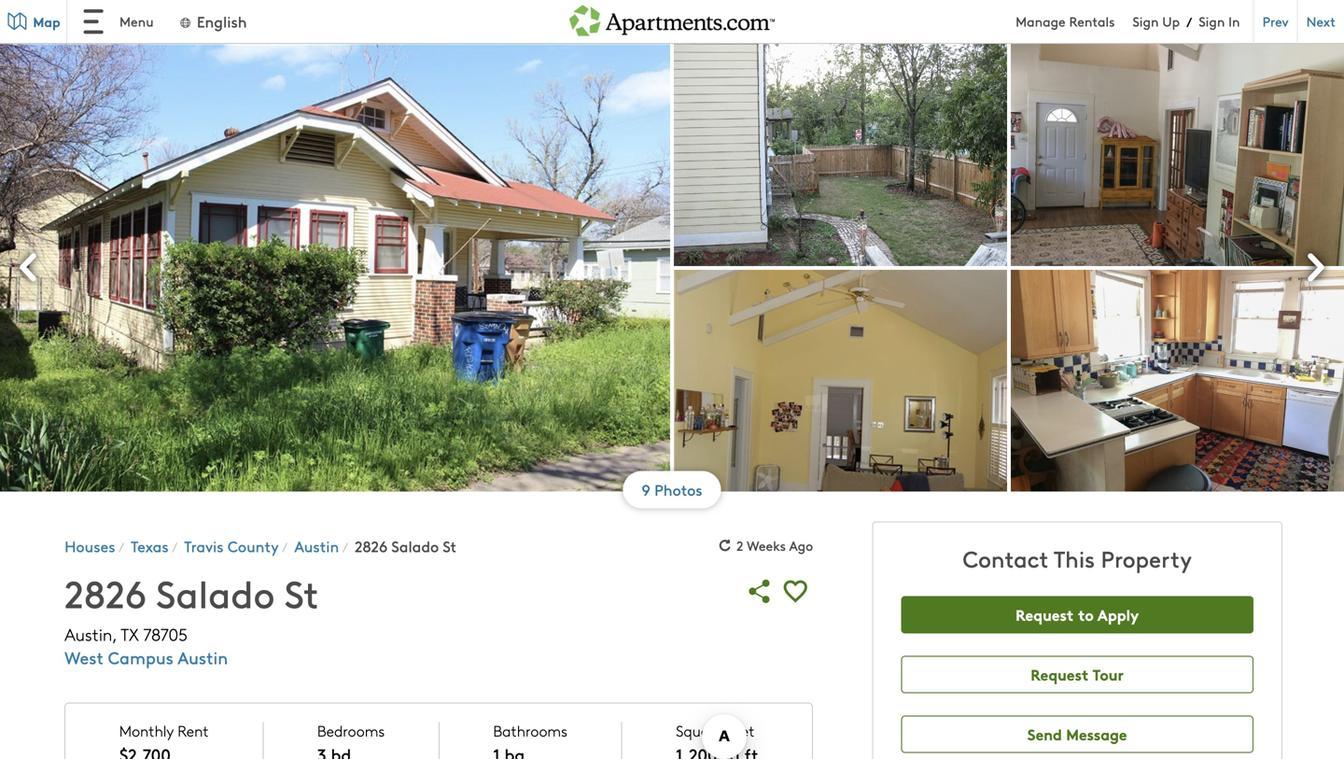 Task type: locate. For each thing, give the bounding box(es) containing it.
request left tour at the right
[[1031, 664, 1090, 685]]

2
[[737, 537, 744, 555]]

request
[[1016, 604, 1074, 625], [1031, 664, 1090, 685]]

tx
[[121, 623, 139, 646]]

sign left in
[[1199, 12, 1226, 30]]

prev
[[1263, 12, 1289, 30]]

sign in link
[[1199, 12, 1241, 30]]

1 vertical spatial request
[[1031, 664, 1090, 685]]

1 vertical spatial salado
[[156, 567, 275, 619]]

send message button
[[902, 716, 1254, 753]]

1 horizontal spatial st
[[443, 536, 457, 557]]

/
[[1187, 12, 1193, 31]]

sign left 'up'
[[1133, 12, 1160, 30]]

feet
[[727, 721, 755, 741]]

bedrooms
[[317, 721, 385, 741]]

weeks
[[747, 537, 786, 555]]

request for request tour
[[1031, 664, 1090, 685]]

1 sign from the left
[[1133, 12, 1160, 30]]

0 vertical spatial request
[[1016, 604, 1074, 625]]

up
[[1163, 12, 1181, 30]]

campus
[[108, 646, 174, 669]]

1 horizontal spatial salado
[[392, 536, 439, 557]]

0 vertical spatial st
[[443, 536, 457, 557]]

rent
[[178, 721, 209, 741]]

0 horizontal spatial sign
[[1133, 12, 1160, 30]]

2 horizontal spatial austin
[[295, 536, 339, 557]]

2826 right austin link
[[355, 536, 388, 557]]

in
[[1229, 12, 1241, 30]]

9 photos button
[[628, 479, 717, 500]]

st for 2826 salado st austin , tx 78705 west campus austin
[[284, 567, 319, 619]]

next link
[[1298, 0, 1345, 43]]

0 horizontal spatial salado
[[156, 567, 275, 619]]

previous image
[[7, 245, 52, 290]]

menu
[[120, 12, 154, 30]]

,
[[112, 623, 117, 646]]

salado for 2826 salado st
[[392, 536, 439, 557]]

1 vertical spatial st
[[284, 567, 319, 619]]

0 horizontal spatial austin
[[65, 623, 112, 646]]

map link
[[0, 0, 67, 43]]

austin left tx
[[65, 623, 112, 646]]

contact
[[963, 543, 1049, 574]]

2826 salado st austin , tx 78705 west campus austin
[[65, 567, 319, 669]]

1 horizontal spatial 2826
[[355, 536, 388, 557]]

9
[[642, 479, 651, 500]]

1 horizontal spatial sign
[[1199, 12, 1226, 30]]

map
[[33, 12, 60, 31]]

square feet
[[676, 721, 755, 741]]

sign
[[1133, 12, 1160, 30], [1199, 12, 1226, 30]]

2826
[[355, 536, 388, 557], [65, 567, 147, 619]]

austin right 'county'
[[295, 536, 339, 557]]

west campus austin link
[[65, 646, 228, 669]]

2826 for 2826 salado st austin , tx 78705 west campus austin
[[65, 567, 147, 619]]

0 vertical spatial salado
[[392, 536, 439, 557]]

send message
[[1028, 723, 1128, 745]]

2826 up ','
[[65, 567, 147, 619]]

1 horizontal spatial austin
[[178, 646, 228, 669]]

austin
[[295, 536, 339, 557], [65, 623, 112, 646], [178, 646, 228, 669]]

request to apply
[[1016, 604, 1140, 625]]

salado inside 2826 salado st austin , tx 78705 west campus austin
[[156, 567, 275, 619]]

salado
[[392, 536, 439, 557], [156, 567, 275, 619]]

next
[[1307, 12, 1337, 30]]

texas
[[131, 536, 169, 557]]

2826 inside 2826 salado st austin , tx 78705 west campus austin
[[65, 567, 147, 619]]

0 horizontal spatial st
[[284, 567, 319, 619]]

1 vertical spatial 2826
[[65, 567, 147, 619]]

apply
[[1098, 604, 1140, 625]]

0 horizontal spatial 2826
[[65, 567, 147, 619]]

english
[[197, 11, 247, 32]]

request left to
[[1016, 604, 1074, 625]]

0 vertical spatial 2826
[[355, 536, 388, 557]]

tour
[[1093, 664, 1125, 685]]

st
[[443, 536, 457, 557], [284, 567, 319, 619]]

travis county
[[184, 536, 279, 557]]

2 sign from the left
[[1199, 12, 1226, 30]]

texas link
[[131, 536, 169, 557]]

sign up link
[[1133, 12, 1181, 30]]

rentals
[[1070, 12, 1116, 30]]

st for 2826 salado st
[[443, 536, 457, 557]]

st inside 2826 salado st austin , tx 78705 west campus austin
[[284, 567, 319, 619]]

austin right campus
[[178, 646, 228, 669]]



Task type: vqa. For each thing, say whether or not it's contained in the screenshot.
Send Message
yes



Task type: describe. For each thing, give the bounding box(es) containing it.
travis county link
[[184, 536, 279, 557]]

menu button
[[67, 0, 169, 43]]

request to apply button
[[902, 596, 1254, 634]]

request tour button
[[902, 656, 1254, 694]]

request for request to apply
[[1016, 604, 1074, 625]]

apartments.com logo image
[[570, 0, 775, 36]]

to
[[1079, 604, 1094, 625]]

property
[[1102, 543, 1193, 574]]

request tour
[[1031, 664, 1125, 685]]

9 photos
[[642, 479, 703, 500]]

english link
[[178, 11, 247, 32]]

photos
[[655, 479, 703, 500]]

monthly rent
[[119, 721, 209, 741]]

square
[[676, 721, 723, 741]]

2826 for 2826 salado st
[[355, 536, 388, 557]]

next image
[[1293, 245, 1337, 290]]

travis
[[184, 536, 224, 557]]

houses link
[[65, 536, 115, 557]]

monthly
[[119, 721, 174, 741]]

austin link
[[295, 536, 339, 557]]

contact this property
[[963, 543, 1193, 574]]

ago
[[790, 537, 814, 555]]

send
[[1028, 723, 1063, 745]]

bathrooms
[[494, 721, 568, 741]]

prev link
[[1254, 0, 1298, 43]]

2 weeks ago
[[737, 537, 814, 555]]

west
[[65, 646, 103, 669]]

share listing image
[[743, 574, 778, 609]]

this
[[1054, 543, 1096, 574]]

county
[[228, 536, 279, 557]]

manage rentals sign up / sign in
[[1016, 12, 1241, 31]]

manage rentals link
[[1016, 12, 1133, 30]]

message
[[1067, 723, 1128, 745]]

houses
[[65, 536, 115, 557]]

2826 salado st
[[355, 536, 457, 557]]

78705
[[143, 623, 188, 646]]

manage
[[1016, 12, 1066, 30]]

salado for 2826 salado st austin , tx 78705 west campus austin
[[156, 567, 275, 619]]



